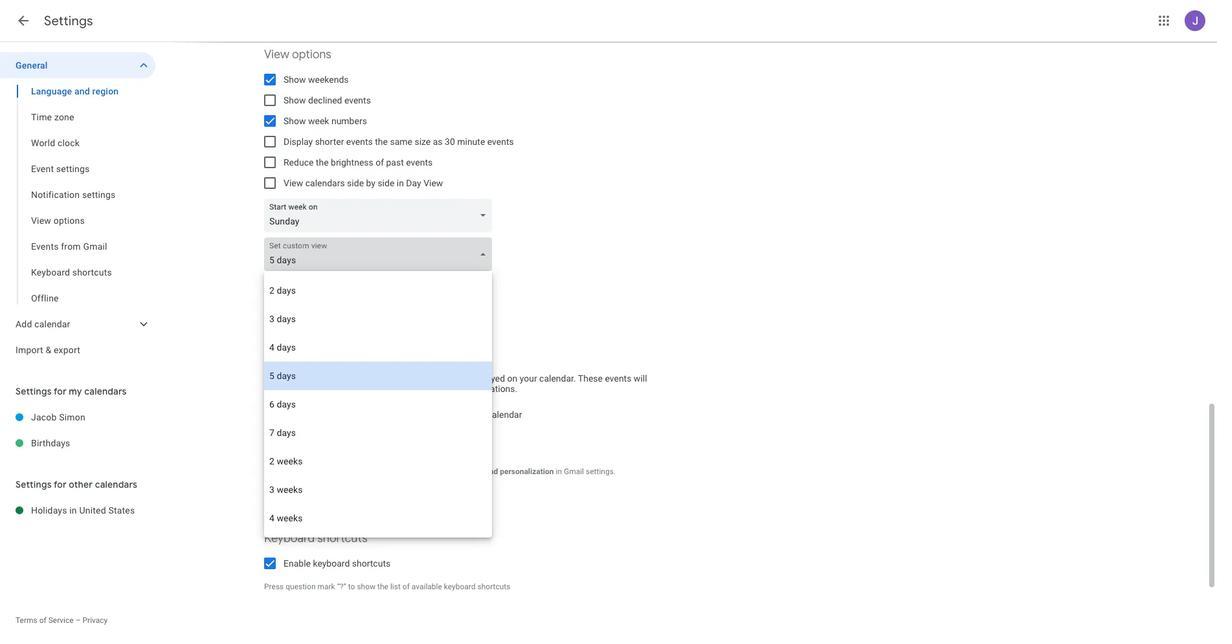Task type: locate. For each thing, give the bounding box(es) containing it.
2 show from the top
[[284, 95, 306, 106]]

keyboard up offline
[[31, 268, 70, 278]]

4 days option
[[264, 334, 492, 362]]

view down reduce at top
[[284, 178, 303, 189]]

0 vertical spatial from
[[61, 242, 81, 252]]

side
[[347, 178, 364, 189], [378, 178, 395, 189]]

1 horizontal spatial from
[[301, 354, 327, 369]]

can right help
[[290, 374, 305, 384]]

states
[[108, 506, 135, 516]]

2 vertical spatial calendars
[[95, 479, 137, 491]]

side down reduce the brightness of past events
[[347, 178, 364, 189]]

side down past at the left top
[[378, 178, 395, 189]]

5 days option
[[264, 362, 492, 391]]

from for events from gmail
[[61, 242, 81, 252]]

keyboard up enable
[[264, 532, 315, 547]]

shorter
[[315, 137, 344, 147]]

settings heading
[[44, 13, 93, 29]]

privacy
[[83, 617, 108, 626]]

0 vertical spatial keyboard
[[31, 268, 70, 278]]

jacob simon tree item
[[0, 405, 155, 431]]

1 horizontal spatial keyboard
[[264, 532, 315, 547]]

tree containing general
[[0, 52, 155, 363]]

general
[[16, 60, 48, 71]]

1 vertical spatial other
[[69, 479, 93, 491]]

options
[[292, 47, 332, 62], [54, 216, 85, 226]]

0 horizontal spatial options
[[54, 216, 85, 226]]

time zone
[[31, 112, 74, 122]]

0 horizontal spatial keyboard shortcuts
[[31, 268, 112, 278]]

the
[[375, 137, 388, 147], [316, 157, 329, 168], [378, 583, 389, 592]]

events up reduce the brightness of past events
[[346, 137, 373, 147]]

0 vertical spatial and
[[74, 86, 90, 97]]

set custom view list box
[[264, 271, 492, 538]]

in down reservations.
[[464, 410, 471, 420]]

1 horizontal spatial events
[[264, 354, 299, 369]]

by right created
[[426, 410, 436, 420]]

show for show events automatically created by gmail in my calendar
[[284, 410, 306, 420]]

2 side from the left
[[378, 178, 395, 189]]

simon
[[59, 413, 85, 423]]

calendar up & at the left bottom of the page
[[34, 319, 70, 330]]

options up events from gmail
[[54, 216, 85, 226]]

of left past at the left top
[[376, 157, 384, 168]]

2 vertical spatial settings
[[16, 479, 52, 491]]

my down reservations.
[[473, 410, 485, 420]]

from up the keep
[[301, 354, 327, 369]]

keyboard shortcuts inside group
[[31, 268, 112, 278]]

calendars down reduce at top
[[306, 178, 345, 189]]

settings right go back image
[[44, 13, 93, 29]]

1 vertical spatial keyboard shortcuts
[[264, 532, 368, 547]]

other right that
[[442, 384, 463, 395]]

1 show from the top
[[284, 74, 306, 85]]

2 vertical spatial and
[[485, 468, 498, 477]]

shortcuts
[[72, 268, 112, 278], [318, 532, 368, 547], [352, 559, 391, 569], [478, 583, 511, 592]]

settings
[[56, 164, 90, 174], [82, 190, 116, 200]]

1 vertical spatial settings
[[82, 190, 116, 200]]

and right the flights
[[425, 384, 440, 395]]

view down notification
[[31, 216, 51, 226]]

for up jacob simon on the bottom left of the page
[[54, 386, 67, 398]]

settings up jacob
[[16, 386, 52, 398]]

calendars for settings for my calendars
[[84, 386, 127, 398]]

show down show weekends
[[284, 95, 306, 106]]

from inside events from gmail gmail can automatically create events that can be displayed on your calendar. these events will help you keep track of things like flights and other reservations.
[[301, 354, 327, 369]]

0 vertical spatial events
[[31, 242, 59, 252]]

same
[[390, 137, 413, 147]]

1 horizontal spatial side
[[378, 178, 395, 189]]

0 horizontal spatial other
[[69, 479, 93, 491]]

flights
[[398, 384, 423, 395]]

calendars up jacob simon "tree item"
[[84, 386, 127, 398]]

events from gmail
[[31, 242, 107, 252]]

1 horizontal spatial can
[[438, 374, 453, 384]]

1 horizontal spatial and
[[425, 384, 440, 395]]

brightness
[[331, 157, 374, 168]]

0 horizontal spatial side
[[347, 178, 364, 189]]

from for events from gmail gmail can automatically create events that can be displayed on your calendar. these events will help you keep track of things like flights and other reservations.
[[301, 354, 327, 369]]

privacy link
[[83, 617, 108, 626]]

3 show from the top
[[284, 116, 306, 126]]

0 horizontal spatial by
[[366, 178, 376, 189]]

1 vertical spatial settings
[[16, 386, 52, 398]]

for
[[54, 386, 67, 398], [54, 479, 67, 491]]

1 horizontal spatial keyboard shortcuts
[[264, 532, 368, 547]]

birthdays tree item
[[0, 431, 155, 457]]

learn more link
[[264, 477, 305, 487]]

1 vertical spatial for
[[54, 479, 67, 491]]

of inside events from gmail gmail can automatically create events that can be displayed on your calendar. these events will help you keep track of things like flights and other reservations.
[[344, 384, 352, 395]]

settings up the holidays
[[16, 479, 52, 491]]

events inside events from gmail gmail can automatically create events that can be displayed on your calendar. these events will help you keep track of things like flights and other reservations.
[[264, 354, 299, 369]]

0 vertical spatial keyboard
[[313, 559, 350, 569]]

gmail
[[83, 242, 107, 252], [329, 354, 360, 369], [264, 374, 288, 384], [438, 410, 461, 420], [564, 468, 584, 477]]

1 horizontal spatial calendar
[[488, 410, 522, 420]]

view
[[264, 47, 290, 62], [284, 178, 303, 189], [424, 178, 443, 189], [31, 216, 51, 226]]

0 horizontal spatial and
[[74, 86, 90, 97]]

view options
[[264, 47, 332, 62], [31, 216, 85, 226]]

1 side from the left
[[347, 178, 364, 189]]

in
[[397, 178, 404, 189], [464, 410, 471, 420], [556, 468, 562, 477], [69, 506, 77, 516]]

jacob
[[31, 413, 57, 423]]

4 show from the top
[[284, 410, 306, 420]]

0 vertical spatial the
[[375, 137, 388, 147]]

1 for from the top
[[54, 386, 67, 398]]

settings up notification settings
[[56, 164, 90, 174]]

and inside events from gmail gmail can automatically create events that can be displayed on your calendar. these events will help you keep track of things like flights and other reservations.
[[425, 384, 440, 395]]

0 vertical spatial other
[[442, 384, 463, 395]]

automatically left create
[[307, 374, 361, 384]]

events
[[345, 95, 371, 106], [346, 137, 373, 147], [488, 137, 514, 147], [406, 157, 433, 168], [391, 374, 418, 384], [605, 374, 632, 384], [308, 410, 335, 420]]

region
[[92, 86, 119, 97]]

from
[[61, 242, 81, 252], [301, 354, 327, 369]]

events for events from gmail
[[31, 242, 59, 252]]

and
[[74, 86, 90, 97], [425, 384, 440, 395], [485, 468, 498, 477]]

settings for settings
[[44, 13, 93, 29]]

1 vertical spatial and
[[425, 384, 440, 395]]

can left be
[[438, 374, 453, 384]]

other up holidays in united states
[[69, 479, 93, 491]]

keyboard up mark
[[313, 559, 350, 569]]

holidays in united states link
[[31, 498, 155, 524]]

features
[[454, 468, 483, 477]]

keyboard shortcuts down events from gmail
[[31, 268, 112, 278]]

0 horizontal spatial events
[[31, 242, 59, 252]]

automatically down things
[[337, 410, 392, 420]]

view options down notification
[[31, 216, 85, 226]]

the left list
[[378, 583, 389, 592]]

1 horizontal spatial other
[[442, 384, 463, 395]]

0 vertical spatial options
[[292, 47, 332, 62]]

options up show weekends
[[292, 47, 332, 62]]

view options inside tree
[[31, 216, 85, 226]]

general tree item
[[0, 52, 155, 78]]

the down shorter
[[316, 157, 329, 168]]

for up the holidays
[[54, 479, 67, 491]]

1 vertical spatial options
[[54, 216, 85, 226]]

0 horizontal spatial from
[[61, 242, 81, 252]]

0 horizontal spatial view options
[[31, 216, 85, 226]]

and left region
[[74, 86, 90, 97]]

keyboard shortcuts
[[31, 268, 112, 278], [264, 532, 368, 547]]

and inside smart features and personalization in gmail settings. learn more
[[485, 468, 498, 477]]

events down track
[[308, 410, 335, 420]]

view up show weekends
[[264, 47, 290, 62]]

2 for from the top
[[54, 479, 67, 491]]

show declined events
[[284, 95, 371, 106]]

0 vertical spatial calendars
[[306, 178, 345, 189]]

2 horizontal spatial and
[[485, 468, 498, 477]]

gmail down be
[[438, 410, 461, 420]]

keyboard
[[31, 268, 70, 278], [264, 532, 315, 547]]

1 vertical spatial by
[[426, 410, 436, 420]]

1 vertical spatial calendars
[[84, 386, 127, 398]]

will
[[634, 374, 648, 384]]

calendar.
[[540, 374, 576, 384]]

group
[[0, 78, 155, 312]]

numbers
[[332, 116, 367, 126]]

keyboard shortcuts up enable
[[264, 532, 368, 547]]

events right minute
[[488, 137, 514, 147]]

1 horizontal spatial my
[[473, 410, 485, 420]]

None field
[[264, 199, 498, 233], [264, 238, 498, 271], [264, 199, 498, 233], [264, 238, 498, 271]]

calendar down reservations.
[[488, 410, 522, 420]]

0 vertical spatial for
[[54, 386, 67, 398]]

1 vertical spatial keyboard
[[444, 583, 476, 592]]

show
[[284, 74, 306, 85], [284, 95, 306, 106], [284, 116, 306, 126], [284, 410, 306, 420]]

show for show weekends
[[284, 74, 306, 85]]

keyboard
[[313, 559, 350, 569], [444, 583, 476, 592]]

2 vertical spatial the
[[378, 583, 389, 592]]

can
[[290, 374, 305, 384], [438, 374, 453, 384]]

from down notification settings
[[61, 242, 81, 252]]

–
[[76, 617, 81, 626]]

gmail down notification settings
[[83, 242, 107, 252]]

of right list
[[403, 583, 410, 592]]

0 vertical spatial settings
[[56, 164, 90, 174]]

tree
[[0, 52, 155, 363]]

events up offline
[[31, 242, 59, 252]]

enable keyboard shortcuts
[[284, 559, 391, 569]]

view options up show weekends
[[264, 47, 332, 62]]

gmail left the settings.
[[564, 468, 584, 477]]

and right features
[[485, 468, 498, 477]]

0 horizontal spatial keyboard
[[313, 559, 350, 569]]

day
[[406, 178, 422, 189]]

1 horizontal spatial view options
[[264, 47, 332, 62]]

1 horizontal spatial options
[[292, 47, 332, 62]]

in right personalization on the bottom left of page
[[556, 468, 562, 477]]

of right terms
[[39, 617, 46, 626]]

my up jacob simon "tree item"
[[69, 386, 82, 398]]

0 horizontal spatial can
[[290, 374, 305, 384]]

enable
[[284, 559, 311, 569]]

the left same
[[375, 137, 388, 147]]

events left that
[[391, 374, 418, 384]]

0 vertical spatial my
[[69, 386, 82, 398]]

0 vertical spatial settings
[[44, 13, 93, 29]]

show weekends
[[284, 74, 349, 85]]

settings for other calendars
[[16, 479, 137, 491]]

settings right notification
[[82, 190, 116, 200]]

show up display
[[284, 116, 306, 126]]

keyboard right the available
[[444, 583, 476, 592]]

of right track
[[344, 384, 352, 395]]

calendar
[[34, 319, 70, 330], [488, 410, 522, 420]]

event
[[31, 164, 54, 174]]

show down the you
[[284, 410, 306, 420]]

1 vertical spatial calendar
[[488, 410, 522, 420]]

show left weekends
[[284, 74, 306, 85]]

settings for settings for other calendars
[[16, 479, 52, 491]]

3 weeks option
[[264, 476, 492, 505]]

1 vertical spatial from
[[301, 354, 327, 369]]

1 vertical spatial view options
[[31, 216, 85, 226]]

be
[[455, 374, 465, 384]]

1 horizontal spatial keyboard
[[444, 583, 476, 592]]

events up help
[[264, 354, 299, 369]]

0 vertical spatial keyboard shortcuts
[[31, 268, 112, 278]]

events up numbers
[[345, 95, 371, 106]]

6 days option
[[264, 391, 492, 419]]

notification
[[31, 190, 80, 200]]

calendars up the "states"
[[95, 479, 137, 491]]

personalization
[[500, 468, 554, 477]]

0 horizontal spatial keyboard
[[31, 268, 70, 278]]

1 vertical spatial automatically
[[337, 410, 392, 420]]

learn
[[264, 477, 285, 487]]

show for show week numbers
[[284, 116, 306, 126]]

export
[[54, 345, 80, 356]]

settings
[[44, 13, 93, 29], [16, 386, 52, 398], [16, 479, 52, 491]]

track
[[322, 384, 342, 395]]

shortcuts inside tree
[[72, 268, 112, 278]]

0 vertical spatial calendar
[[34, 319, 70, 330]]

in left the united
[[69, 506, 77, 516]]

0 horizontal spatial calendar
[[34, 319, 70, 330]]

0 vertical spatial by
[[366, 178, 376, 189]]

by down reduce the brightness of past events
[[366, 178, 376, 189]]

calendars for settings for other calendars
[[95, 479, 137, 491]]

for for my
[[54, 386, 67, 398]]

1 vertical spatial events
[[264, 354, 299, 369]]

0 vertical spatial automatically
[[307, 374, 361, 384]]

by
[[366, 178, 376, 189], [426, 410, 436, 420]]

automatically
[[307, 374, 361, 384], [337, 410, 392, 420]]

clock
[[58, 138, 80, 148]]



Task type: vqa. For each thing, say whether or not it's contained in the screenshot.
the bottom 17
no



Task type: describe. For each thing, give the bounding box(es) containing it.
show events automatically created by gmail in my calendar
[[284, 410, 522, 420]]

add calendar
[[16, 319, 70, 330]]

terms of service link
[[16, 617, 74, 626]]

holidays in united states tree item
[[0, 498, 155, 524]]

settings for my calendars
[[16, 386, 127, 398]]

events down size
[[406, 157, 433, 168]]

created
[[394, 410, 424, 420]]

create
[[364, 374, 389, 384]]

like
[[382, 384, 396, 395]]

display
[[284, 137, 313, 147]]

view calendars side by side in day view
[[284, 178, 443, 189]]

settings.
[[586, 468, 616, 477]]

display shorter events the same size as 30 minute events
[[284, 137, 514, 147]]

keep
[[300, 384, 319, 395]]

displayed
[[467, 374, 505, 384]]

go back image
[[16, 13, 31, 29]]

gmail inside tree
[[83, 242, 107, 252]]

question
[[286, 583, 316, 592]]

3 days option
[[264, 305, 492, 334]]

2 days option
[[264, 277, 492, 305]]

other inside events from gmail gmail can automatically create events that can be displayed on your calendar. these events will help you keep track of things like flights and other reservations.
[[442, 384, 463, 395]]

zone
[[54, 112, 74, 122]]

language
[[31, 86, 72, 97]]

press question mark "?" to show the list of available keyboard shortcuts
[[264, 583, 511, 592]]

&
[[46, 345, 51, 356]]

reduce the brightness of past events
[[284, 157, 433, 168]]

list
[[391, 583, 401, 592]]

holidays
[[31, 506, 67, 516]]

1 vertical spatial keyboard
[[264, 532, 315, 547]]

1 vertical spatial the
[[316, 157, 329, 168]]

event settings
[[31, 164, 90, 174]]

0 horizontal spatial my
[[69, 386, 82, 398]]

import
[[16, 345, 43, 356]]

available
[[412, 583, 442, 592]]

birthdays
[[31, 439, 70, 449]]

settings for notification settings
[[82, 190, 116, 200]]

jacob simon
[[31, 413, 85, 423]]

mark
[[318, 583, 335, 592]]

declined
[[308, 95, 342, 106]]

weekends
[[308, 74, 349, 85]]

as
[[433, 137, 443, 147]]

group containing language and region
[[0, 78, 155, 312]]

united
[[79, 506, 106, 516]]

press
[[264, 583, 284, 592]]

settings for event settings
[[56, 164, 90, 174]]

automatically inside events from gmail gmail can automatically create events that can be displayed on your calendar. these events will help you keep track of things like flights and other reservations.
[[307, 374, 361, 384]]

service
[[48, 617, 74, 626]]

birthdays link
[[31, 431, 155, 457]]

offline
[[31, 293, 59, 304]]

show
[[357, 583, 376, 592]]

in inside tree item
[[69, 506, 77, 516]]

things
[[355, 384, 380, 395]]

keyboard inside group
[[31, 268, 70, 278]]

1 vertical spatial my
[[473, 410, 485, 420]]

show week numbers
[[284, 116, 367, 126]]

view right day
[[424, 178, 443, 189]]

reservations.
[[466, 384, 518, 395]]

4 weeks option
[[264, 505, 492, 533]]

smart
[[431, 468, 452, 477]]

gmail up track
[[329, 354, 360, 369]]

gmail left the keep
[[264, 374, 288, 384]]

these
[[578, 374, 603, 384]]

import & export
[[16, 345, 80, 356]]

time
[[31, 112, 52, 122]]

settings for my calendars tree
[[0, 405, 155, 457]]

terms of service – privacy
[[16, 617, 108, 626]]

in left day
[[397, 178, 404, 189]]

terms
[[16, 617, 37, 626]]

world
[[31, 138, 55, 148]]

show for show declined events
[[284, 95, 306, 106]]

reduce
[[284, 157, 314, 168]]

events from gmail gmail can automatically create events that can be displayed on your calendar. these events will help you keep track of things like flights and other reservations.
[[264, 354, 648, 395]]

to
[[348, 583, 355, 592]]

settings for settings for my calendars
[[16, 386, 52, 398]]

7 days option
[[264, 419, 492, 448]]

week
[[308, 116, 329, 126]]

events left the will
[[605, 374, 632, 384]]

add
[[16, 319, 32, 330]]

minute
[[457, 137, 485, 147]]

holidays in united states
[[31, 506, 135, 516]]

0 vertical spatial view options
[[264, 47, 332, 62]]

smart features and personalization in gmail settings. learn more
[[264, 468, 616, 487]]

world clock
[[31, 138, 80, 148]]

2 weeks option
[[264, 448, 492, 476]]

"?"
[[337, 583, 346, 592]]

that
[[420, 374, 436, 384]]

language and region
[[31, 86, 119, 97]]

on
[[508, 374, 518, 384]]

30
[[445, 137, 455, 147]]

for for other
[[54, 479, 67, 491]]

1 can from the left
[[290, 374, 305, 384]]

notification settings
[[31, 190, 116, 200]]

in inside smart features and personalization in gmail settings. learn more
[[556, 468, 562, 477]]

your
[[520, 374, 537, 384]]

you
[[284, 384, 298, 395]]

gmail inside smart features and personalization in gmail settings. learn more
[[564, 468, 584, 477]]

past
[[386, 157, 404, 168]]

events for events from gmail gmail can automatically create events that can be displayed on your calendar. these events will help you keep track of things like flights and other reservations.
[[264, 354, 299, 369]]

2 can from the left
[[438, 374, 453, 384]]

help
[[264, 384, 281, 395]]

1 horizontal spatial by
[[426, 410, 436, 420]]

size
[[415, 137, 431, 147]]

more
[[287, 477, 305, 487]]



